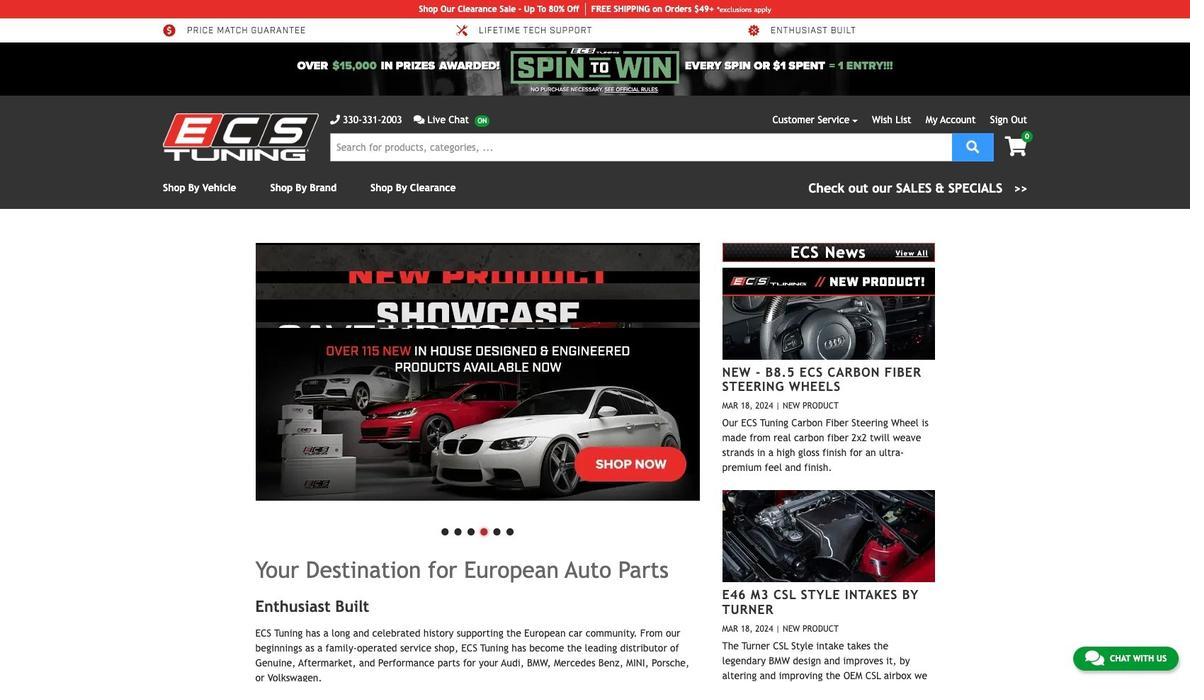 Task type: describe. For each thing, give the bounding box(es) containing it.
ecs tuning 'spin to win' contest logo image
[[511, 48, 680, 84]]

generic - ecs up to 30% off image
[[255, 243, 700, 501]]

Search text field
[[330, 133, 952, 162]]



Task type: locate. For each thing, give the bounding box(es) containing it.
ecs tuning image
[[163, 113, 319, 161]]

search image
[[967, 140, 979, 153]]

generic - monthly recap image
[[255, 243, 700, 501], [255, 243, 700, 501], [255, 243, 700, 501]]

phone image
[[330, 115, 340, 125]]

new - b8.5 ecs carbon fiber steering wheels image
[[722, 268, 935, 360]]

e46 m3 csl style intakes by turner image
[[722, 490, 935, 583]]

shopping cart image
[[1005, 137, 1027, 157]]

comments image
[[414, 115, 425, 125]]



Task type: vqa. For each thing, say whether or not it's contained in the screenshot.
"New - B8.5 ECS Carbon Fiber Steering Wheels" image
yes



